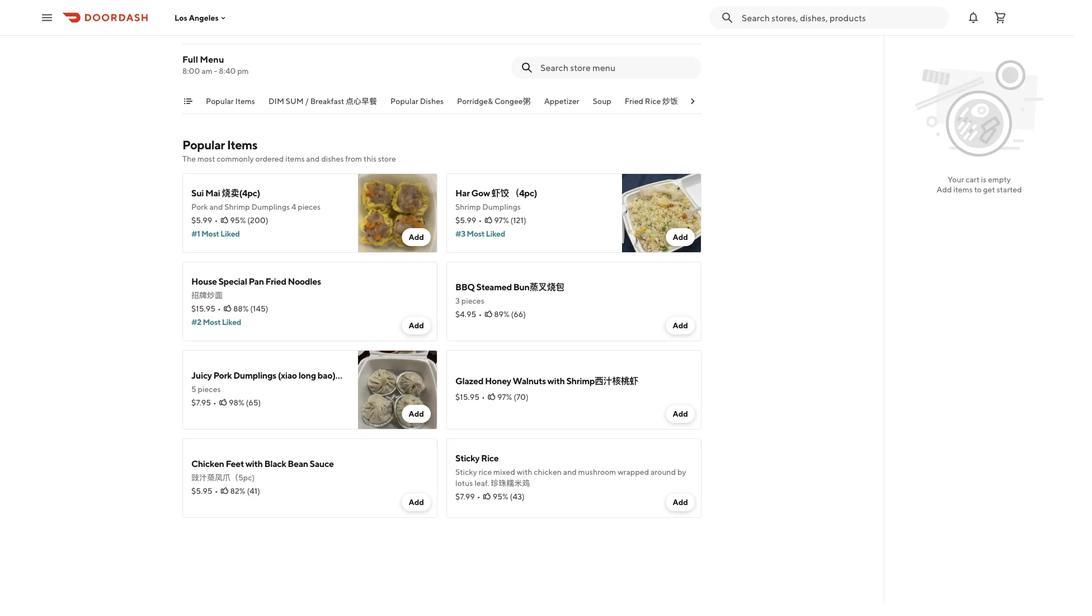 Task type: locate. For each thing, give the bounding box(es) containing it.
rice up rice
[[481, 453, 499, 464]]

dim sum / breakfast 点心早餐 button
[[269, 96, 377, 114]]

1 vertical spatial 97%
[[497, 393, 512, 402]]

sui
[[191, 188, 204, 198]]

0 vertical spatial pieces
[[298, 202, 321, 212]]

0 horizontal spatial with
[[245, 459, 263, 469]]

5
[[205, 6, 209, 14], [191, 385, 196, 394]]

1 vertical spatial 95%
[[493, 492, 509, 501]]

soup
[[593, 97, 611, 106]]

#3 most liked
[[455, 229, 505, 238]]

popular for popular items the most commonly ordered items and dishes from this store
[[182, 138, 225, 152]]

and inside sticky rice sticky rice mixed with chicken and mushroom wrapped around by lotus leaf. 珍珠糯米鸡
[[563, 468, 577, 477]]

1 shrimp from the left
[[225, 202, 250, 212]]

dim sum / breakfast 点心早餐
[[269, 97, 377, 106]]

0 horizontal spatial $5.99
[[191, 216, 212, 225]]

97% left '(70)'
[[497, 393, 512, 402]]

1 vertical spatial pieces
[[462, 296, 484, 306]]

$5.99 •
[[191, 216, 218, 225], [455, 216, 482, 225]]

juicy pork dumplings (xiao long bao)灌汁小笼包 image
[[358, 350, 438, 430]]

items inside your cart is empty add items to get started
[[954, 185, 973, 194]]

popular left dishes on the top left of the page
[[391, 97, 418, 106]]

4
[[291, 202, 296, 212]]

$5.99
[[191, 216, 212, 225], [455, 216, 476, 225]]

89%
[[494, 310, 510, 319]]

0 vertical spatial 97%
[[494, 216, 509, 225]]

0 vertical spatial items
[[285, 154, 305, 163]]

1 vertical spatial $15.95
[[455, 393, 480, 402]]

most
[[197, 154, 215, 163]]

#3
[[455, 229, 466, 238]]

1 horizontal spatial $15.95
[[455, 393, 480, 402]]

/
[[305, 97, 309, 106]]

0 horizontal spatial and
[[210, 202, 223, 212]]

$5.95
[[191, 487, 212, 496]]

pork down sui
[[191, 202, 208, 212]]

bbq steamed bun蒸叉烧包 3 pieces
[[455, 282, 564, 306]]

95%
[[230, 216, 246, 225], [493, 492, 509, 501]]

with right feet
[[245, 459, 263, 469]]

noodles
[[288, 276, 321, 287]]

and right chicken
[[563, 468, 577, 477]]

招牌炒面
[[191, 291, 223, 300]]

and left dishes
[[306, 154, 320, 163]]

$15.95 • down the 招牌炒面
[[191, 304, 221, 313]]

dumplings up (65)
[[233, 370, 276, 381]]

2 shrimp from the left
[[455, 202, 481, 212]]

pieces right 4 at top left
[[298, 202, 321, 212]]

$5.99 up #1
[[191, 216, 212, 225]]

items inside popular items the most commonly ordered items and dishes from this store
[[227, 138, 257, 152]]

#1 most liked
[[191, 229, 240, 238]]

black
[[264, 459, 286, 469]]

0 vertical spatial rice
[[645, 97, 661, 106]]

1 $5.99 • from the left
[[191, 216, 218, 225]]

rice inside sticky rice sticky rice mixed with chicken and mushroom wrapped around by lotus leaf. 珍珠糯米鸡
[[481, 453, 499, 464]]

sauce
[[310, 459, 334, 469]]

89% (66)
[[494, 310, 526, 319]]

0 horizontal spatial shrimp
[[225, 202, 250, 212]]

0 vertical spatial $15.95 •
[[191, 304, 221, 313]]

1 vertical spatial items
[[954, 185, 973, 194]]

fried inside house special pan fried noodles 招牌炒面
[[266, 276, 286, 287]]

and for sticky
[[563, 468, 577, 477]]

• for house special pan fried noodles
[[218, 304, 221, 313]]

(xiao
[[278, 370, 297, 381]]

1 horizontal spatial shrimp
[[455, 202, 481, 212]]

98%
[[229, 398, 244, 407]]

$15.95 • down glazed at the bottom left
[[455, 393, 485, 402]]

wrapped
[[618, 468, 649, 477]]

0 horizontal spatial fried
[[266, 276, 286, 287]]

$5.99 up #3 at the left top
[[455, 216, 476, 225]]

（4pc)
[[511, 188, 537, 198]]

most right #3 at the left top
[[467, 229, 485, 238]]

1 horizontal spatial and
[[306, 154, 320, 163]]

pieces up $4.95 •
[[462, 296, 484, 306]]

珍珠糯米鸡
[[491, 479, 530, 488]]

popular dishes
[[391, 97, 444, 106]]

and inside popular items the most commonly ordered items and dishes from this store
[[306, 154, 320, 163]]

rice for fried
[[645, 97, 661, 106]]

• up #1 most liked
[[215, 216, 218, 225]]

pork inside juicy pork dumplings (xiao long bao)灌汁小笼包 5 pieces
[[213, 370, 232, 381]]

fried right pan
[[266, 276, 286, 287]]

congee粥
[[495, 97, 531, 106]]

1 vertical spatial items
[[227, 138, 257, 152]]

•
[[215, 216, 218, 225], [479, 216, 482, 225], [218, 304, 221, 313], [479, 310, 482, 319], [482, 393, 485, 402], [213, 398, 217, 407], [215, 487, 218, 496], [477, 492, 480, 501]]

0 horizontal spatial pieces
[[198, 385, 221, 394]]

1 vertical spatial $15.95 •
[[455, 393, 485, 402]]

liked down 88%
[[222, 318, 241, 327]]

house
[[191, 276, 217, 287]]

store
[[378, 154, 396, 163]]

(70)
[[514, 393, 529, 402]]

• for sticky rice
[[477, 492, 480, 501]]

5 inside juicy pork dumplings (xiao long bao)灌汁小笼包 5 pieces
[[191, 385, 196, 394]]

with inside 'chicken feet with black bean sauce 豉汁蒸凤爪（5pc)'
[[245, 459, 263, 469]]

0 horizontal spatial $15.95
[[191, 304, 215, 313]]

虾饺
[[492, 188, 509, 198]]

2 vertical spatial and
[[563, 468, 577, 477]]

0 items, open order cart image
[[994, 11, 1007, 24]]

liked for gow
[[486, 229, 505, 238]]

bbq
[[455, 282, 475, 292]]

long
[[299, 370, 316, 381]]

honey
[[485, 376, 511, 386]]

liked down 97% (121)
[[486, 229, 505, 238]]

with up "珍珠糯米鸡"
[[517, 468, 532, 477]]

1 horizontal spatial $5.99 •
[[455, 216, 482, 225]]

pm
[[237, 66, 249, 76]]

this
[[364, 154, 377, 163]]

97% for 97% (70)
[[497, 393, 512, 402]]

popular inside button
[[391, 97, 418, 106]]

started
[[997, 185, 1022, 194]]

breakfast
[[310, 97, 344, 106]]

1 horizontal spatial items
[[954, 185, 973, 194]]

0 vertical spatial sticky
[[455, 453, 480, 464]]

Store search: begin typing to search for stores available on DoorDash text field
[[742, 11, 942, 24]]

and down mai
[[210, 202, 223, 212]]

95% for sticky rice
[[493, 492, 509, 501]]

• right $7.99
[[477, 492, 480, 501]]

1 horizontal spatial $5.99
[[455, 216, 476, 225]]

popular up most
[[182, 138, 225, 152]]

chicken
[[191, 459, 224, 469]]

walnuts
[[513, 376, 546, 386]]

95% left (200) on the top of the page
[[230, 216, 246, 225]]

sticky up lotus
[[455, 468, 477, 477]]

• right $7.95 at left bottom
[[213, 398, 217, 407]]

1 vertical spatial pork
[[213, 370, 232, 381]]

2 horizontal spatial pieces
[[462, 296, 484, 306]]

items inside button
[[235, 97, 255, 106]]

bun蒸叉烧包
[[513, 282, 564, 292]]

dumplings inside sui mai 烧卖(4pc) pork and shrimp dumplings 4 pieces
[[251, 202, 290, 212]]

fried right soup
[[625, 97, 644, 106]]

(65)
[[246, 398, 261, 407]]

dim
[[269, 97, 284, 106]]

items up 'commonly'
[[227, 138, 257, 152]]

1 horizontal spatial $15.95 •
[[455, 393, 485, 402]]

$15.95 •
[[191, 304, 221, 313], [455, 393, 485, 402]]

2 horizontal spatial with
[[548, 376, 565, 386]]

$5.99 • for sui
[[191, 216, 218, 225]]

• right $5.95
[[215, 487, 218, 496]]

0 horizontal spatial 5
[[191, 385, 196, 394]]

popular items the most commonly ordered items and dishes from this store
[[182, 138, 396, 163]]

rice
[[645, 97, 661, 106], [481, 453, 499, 464]]

angeles
[[189, 13, 219, 22]]

95% down "珍珠糯米鸡"
[[493, 492, 509, 501]]

1 $5.99 from the left
[[191, 216, 212, 225]]

1 horizontal spatial 5
[[205, 6, 209, 14]]

0 horizontal spatial items
[[285, 154, 305, 163]]

88% (145)
[[233, 304, 268, 313]]

popular
[[206, 97, 234, 106], [391, 97, 418, 106], [182, 138, 225, 152]]

2 vertical spatial pieces
[[198, 385, 221, 394]]

(66)
[[511, 310, 526, 319]]

5 right of
[[205, 6, 209, 14]]

pieces
[[298, 202, 321, 212], [462, 296, 484, 306], [198, 385, 221, 394]]

rice inside button
[[645, 97, 661, 106]]

95% for sui mai 烧卖(4pc)
[[230, 216, 246, 225]]

(121)
[[511, 216, 526, 225]]

1 horizontal spatial rice
[[645, 97, 661, 106]]

$15.95
[[191, 304, 215, 313], [455, 393, 480, 402]]

(200)
[[247, 216, 268, 225]]

1 horizontal spatial with
[[517, 468, 532, 477]]

$15.95 down glazed at the bottom left
[[455, 393, 480, 402]]

97% left (121)
[[494, 216, 509, 225]]

• right $4.95
[[479, 310, 482, 319]]

pieces inside 'bbq steamed bun蒸叉烧包 3 pieces'
[[462, 296, 484, 306]]

0 vertical spatial items
[[235, 97, 255, 106]]

1 vertical spatial fried
[[266, 276, 286, 287]]

0 vertical spatial 95%
[[230, 216, 246, 225]]

• for sui mai 烧卖(4pc)
[[215, 216, 218, 225]]

dumplings
[[251, 202, 290, 212], [482, 202, 521, 212], [233, 370, 276, 381]]

2 $5.99 from the left
[[455, 216, 476, 225]]

popular for popular dishes
[[391, 97, 418, 106]]

bean
[[288, 459, 308, 469]]

• up the #2 most liked
[[218, 304, 221, 313]]

1 horizontal spatial pieces
[[298, 202, 321, 212]]

items down your
[[954, 185, 973, 194]]

and inside sui mai 烧卖(4pc) pork and shrimp dumplings 4 pieces
[[210, 202, 223, 212]]

open menu image
[[40, 11, 54, 24]]

5 up $7.95 at left bottom
[[191, 385, 196, 394]]

most for gow
[[467, 229, 485, 238]]

0 vertical spatial and
[[306, 154, 320, 163]]

2 horizontal spatial and
[[563, 468, 577, 477]]

most right #1
[[201, 229, 219, 238]]

pieces inside sui mai 烧卖(4pc) pork and shrimp dumplings 4 pieces
[[298, 202, 321, 212]]

• for har gow 虾饺 （4pc)
[[479, 216, 482, 225]]

dumplings up (200) on the top of the page
[[251, 202, 290, 212]]

appetizer
[[544, 97, 580, 106]]

0 vertical spatial 5
[[205, 6, 209, 14]]

0 horizontal spatial 95%
[[230, 216, 246, 225]]

most for mai
[[201, 229, 219, 238]]

pork right juicy
[[213, 370, 232, 381]]

1 horizontal spatial fried
[[625, 97, 644, 106]]

$7.95 •
[[191, 398, 217, 407]]

0 vertical spatial fried
[[625, 97, 644, 106]]

1 horizontal spatial 95%
[[493, 492, 509, 501]]

$15.95 • for 97% (70)
[[455, 393, 485, 402]]

with
[[548, 376, 565, 386], [245, 459, 263, 469], [517, 468, 532, 477]]

popular down -
[[206, 97, 234, 106]]

1 vertical spatial sticky
[[455, 468, 477, 477]]

$5.99 • up #1
[[191, 216, 218, 225]]

0 vertical spatial pork
[[191, 202, 208, 212]]

rice left 炒饭
[[645, 97, 661, 106]]

with right walnuts
[[548, 376, 565, 386]]

0 vertical spatial $15.95
[[191, 304, 215, 313]]

commonly
[[217, 154, 254, 163]]

sui mai 烧卖(4pc) pork and shrimp dumplings 4 pieces
[[191, 188, 321, 212]]

liked down 95% (200)
[[221, 229, 240, 238]]

items down pm
[[235, 97, 255, 106]]

shrimp down "har"
[[455, 202, 481, 212]]

• up #3 most liked
[[479, 216, 482, 225]]

fried rice 炒饭 button
[[625, 96, 678, 114]]

sticky
[[455, 453, 480, 464], [455, 468, 477, 477]]

1 horizontal spatial pork
[[213, 370, 232, 381]]

shrimp down 烧卖(4pc)
[[225, 202, 250, 212]]

1 vertical spatial rice
[[481, 453, 499, 464]]

fried rice 炒饭
[[625, 97, 678, 106]]

$15.95 down the 招牌炒面
[[191, 304, 215, 313]]

noodle 面条 button
[[692, 96, 735, 114]]

dumplings inside the har gow 虾饺 （4pc) shrimp dumplings
[[482, 202, 521, 212]]

1 vertical spatial and
[[210, 202, 223, 212]]

0 horizontal spatial $15.95 •
[[191, 304, 221, 313]]

0 horizontal spatial $5.99 •
[[191, 216, 218, 225]]

popular inside button
[[206, 97, 234, 106]]

lotus
[[455, 479, 473, 488]]

by
[[678, 468, 686, 477]]

0 horizontal spatial pork
[[191, 202, 208, 212]]

2 $5.99 • from the left
[[455, 216, 482, 225]]

$7.99
[[455, 492, 475, 501]]

items
[[235, 97, 255, 106], [227, 138, 257, 152]]

1 vertical spatial 5
[[191, 385, 196, 394]]

$5.99 • up #3 at the left top
[[455, 216, 482, 225]]

pieces up $7.95 •
[[198, 385, 221, 394]]

most right #2
[[203, 318, 221, 327]]

add button
[[402, 228, 431, 246], [666, 228, 695, 246], [402, 317, 431, 335], [666, 317, 695, 335], [402, 405, 431, 423], [666, 405, 695, 423], [402, 494, 431, 511], [666, 494, 695, 511]]

chicken
[[534, 468, 562, 477]]

sticky up rice
[[455, 453, 480, 464]]

items right 'ordered'
[[285, 154, 305, 163]]

items for popular items
[[235, 97, 255, 106]]

0 horizontal spatial rice
[[481, 453, 499, 464]]

and for popular
[[306, 154, 320, 163]]

popular inside popular items the most commonly ordered items and dishes from this store
[[182, 138, 225, 152]]

dumplings down 虾饺
[[482, 202, 521, 212]]



Task type: describe. For each thing, give the bounding box(es) containing it.
is
[[981, 175, 987, 184]]

95% (200)
[[230, 216, 268, 225]]

2 sticky from the top
[[455, 468, 477, 477]]

sum
[[286, 97, 304, 106]]

97% (70)
[[497, 393, 529, 402]]

your
[[948, 175, 964, 184]]

$5.99 • for har
[[455, 216, 482, 225]]

面条
[[720, 97, 735, 106]]

豉汁蒸凤爪（5pc)
[[191, 473, 255, 482]]

-
[[214, 66, 217, 76]]

items for popular items the most commonly ordered items and dishes from this store
[[227, 138, 257, 152]]

• down glazed at the bottom left
[[482, 393, 485, 402]]

8:40
[[219, 66, 236, 76]]

shrimp inside the har gow 虾饺 （4pc) shrimp dumplings
[[455, 202, 481, 212]]

feet
[[226, 459, 244, 469]]

add inside your cart is empty add items to get started
[[937, 185, 952, 194]]

$15.95 for 88%
[[191, 304, 215, 313]]

mixed
[[494, 468, 515, 477]]

3
[[455, 296, 460, 306]]

$15.95 for 97%
[[455, 393, 480, 402]]

notification bell image
[[967, 11, 980, 24]]

dumplings inside juicy pork dumplings (xiao long bao)灌汁小笼包 5 pieces
[[233, 370, 276, 381]]

appetizer button
[[544, 96, 580, 114]]

full
[[182, 54, 198, 65]]

juicy pork dumplings (xiao long bao)灌汁小笼包 5 pieces
[[191, 370, 379, 394]]

your cart is empty add items to get started
[[937, 175, 1022, 194]]

with inside sticky rice sticky rice mixed with chicken and mushroom wrapped around by lotus leaf. 珍珠糯米鸡
[[517, 468, 532, 477]]

the
[[182, 154, 196, 163]]

rice
[[479, 468, 492, 477]]

82% (41)
[[230, 487, 260, 496]]

• for bbq steamed bun蒸叉烧包
[[479, 310, 482, 319]]

empty
[[988, 175, 1011, 184]]

• for chicken feet with black bean sauce
[[215, 487, 218, 496]]

scroll menu navigation right image
[[688, 97, 697, 106]]

har gow 虾饺 （4pc) image
[[622, 173, 702, 253]]

porridge&
[[457, 97, 493, 106]]

menu
[[200, 54, 224, 65]]

of
[[198, 6, 204, 14]]

items inside popular items the most commonly ordered items and dishes from this store
[[285, 154, 305, 163]]

88%
[[233, 304, 249, 313]]

popular items
[[206, 97, 255, 106]]

(43)
[[510, 492, 525, 501]]

chicken feet with black bean sauce 豉汁蒸凤爪（5pc)
[[191, 459, 334, 482]]

popular for popular items
[[206, 97, 234, 106]]

rice for sticky
[[481, 453, 499, 464]]

mai
[[205, 188, 220, 198]]

1 sticky from the top
[[455, 453, 480, 464]]

glazed honey walnuts with shrimp西汁核桃虾
[[455, 376, 638, 386]]

glazed
[[455, 376, 484, 386]]

shrimp inside sui mai 烧卖(4pc) pork and shrimp dumplings 4 pieces
[[225, 202, 250, 212]]

95% (43)
[[493, 492, 525, 501]]

porridge& congee粥
[[457, 97, 531, 106]]

ordered
[[255, 154, 284, 163]]

98% (65)
[[229, 398, 261, 407]]

show menu categories image
[[184, 97, 192, 106]]

around
[[651, 468, 676, 477]]

$7.95
[[191, 398, 211, 407]]

most for special
[[203, 318, 221, 327]]

sui mai 烧卖(4pc) image
[[358, 173, 438, 253]]

$15.95 • for 88% (145)
[[191, 304, 221, 313]]

97% for 97% (121)
[[494, 216, 509, 225]]

烧卖(4pc)
[[222, 188, 260, 198]]

liked for special
[[222, 318, 241, 327]]

82%
[[230, 487, 245, 496]]

noodle 面条
[[692, 97, 735, 106]]

#2
[[191, 318, 201, 327]]

(41)
[[247, 487, 260, 496]]

• for juicy pork dumplings (xiao long bao)灌汁小笼包
[[213, 398, 217, 407]]

$5.99 for har
[[455, 216, 476, 225]]

house special pan fried noodles 招牌炒面
[[191, 276, 321, 300]]

get
[[983, 185, 995, 194]]

liked for mai
[[221, 229, 240, 238]]

shrimp西汁核桃虾
[[567, 376, 638, 386]]

pork inside sui mai 烧卖(4pc) pork and shrimp dumplings 4 pieces
[[191, 202, 208, 212]]

fried inside button
[[625, 97, 644, 106]]

Item Search search field
[[541, 62, 693, 74]]

bao)灌汁小笼包
[[318, 370, 379, 381]]

har
[[455, 188, 470, 198]]

popular items button
[[206, 96, 255, 114]]

from
[[345, 154, 362, 163]]

pieces inside juicy pork dumplings (xiao long bao)灌汁小笼包 5 pieces
[[198, 385, 221, 394]]

$5.95 •
[[191, 487, 218, 496]]

(145)
[[250, 304, 268, 313]]

har gow 虾饺 （4pc) shrimp dumplings
[[455, 188, 537, 212]]

special
[[218, 276, 247, 287]]

juicy
[[191, 370, 212, 381]]

gow
[[471, 188, 490, 198]]

stars
[[210, 6, 224, 14]]

noodle
[[692, 97, 718, 106]]

los angeles button
[[175, 13, 228, 22]]

los angeles
[[175, 13, 219, 22]]

porridge& congee粥 button
[[457, 96, 531, 114]]

#1
[[191, 229, 200, 238]]

leaf.
[[475, 479, 489, 488]]

$4.95
[[455, 310, 476, 319]]

sticky rice sticky rice mixed with chicken and mushroom wrapped around by lotus leaf. 珍珠糯米鸡
[[455, 453, 686, 488]]

cart
[[966, 175, 980, 184]]

popular dishes button
[[391, 96, 444, 114]]

$5.99 for sui
[[191, 216, 212, 225]]

of 5 stars
[[198, 6, 224, 14]]



Task type: vqa. For each thing, say whether or not it's contained in the screenshot.
fourth Add More Items button from the bottom of the page
no



